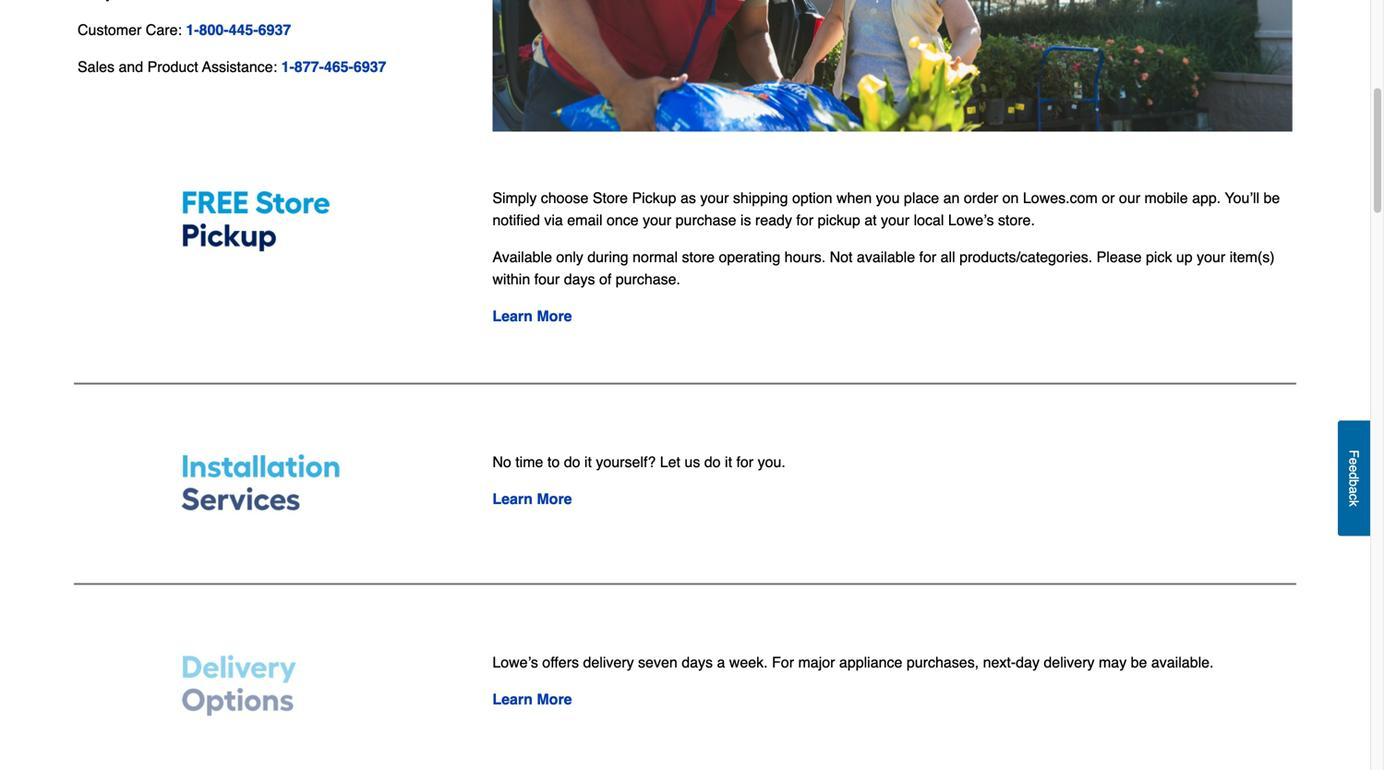 Task type: locate. For each thing, give the bounding box(es) containing it.
during
[[588, 248, 629, 265]]

please
[[1097, 248, 1142, 265]]

your down you
[[881, 211, 910, 228]]

more down offers
[[537, 691, 572, 708]]

2 vertical spatial learn more
[[493, 691, 572, 708]]

us
[[685, 453, 700, 470]]

learn for lowe's
[[493, 691, 533, 708]]

lowe's left offers
[[493, 654, 538, 671]]

day
[[1016, 654, 1040, 671]]

a up k on the right bottom
[[1347, 487, 1362, 494]]

6937
[[258, 21, 291, 39], [354, 58, 387, 75]]

0 vertical spatial for
[[797, 211, 814, 228]]

learn more link down offers
[[493, 691, 572, 708]]

0 horizontal spatial for
[[737, 453, 754, 470]]

a inside button
[[1347, 487, 1362, 494]]

0 horizontal spatial be
[[1131, 654, 1148, 671]]

more down the four
[[537, 307, 572, 325]]

0 vertical spatial days
[[564, 270, 595, 288]]

0 horizontal spatial 1-
[[186, 21, 199, 39]]

delivery options. image
[[78, 637, 463, 729]]

learn more down "time"
[[493, 490, 572, 507]]

products/categories.
[[960, 248, 1093, 265]]

1 horizontal spatial delivery
[[1044, 654, 1095, 671]]

normal
[[633, 248, 678, 265]]

e up b
[[1347, 465, 1362, 472]]

a for b
[[1347, 487, 1362, 494]]

1 learn from the top
[[493, 307, 533, 325]]

1-877-465-6937 link
[[281, 58, 387, 75]]

purchases,
[[907, 654, 979, 671]]

0 horizontal spatial it
[[585, 453, 592, 470]]

not
[[830, 248, 853, 265]]

1 horizontal spatial do
[[705, 453, 721, 470]]

1 vertical spatial 6937
[[354, 58, 387, 75]]

you
[[876, 189, 900, 206]]

ready
[[756, 211, 793, 228]]

3 learn from the top
[[493, 691, 533, 708]]

product
[[147, 58, 198, 75]]

1-
[[186, 21, 199, 39], [281, 58, 294, 75]]

lowe's
[[949, 211, 994, 228], [493, 654, 538, 671]]

2 horizontal spatial for
[[920, 248, 937, 265]]

1 horizontal spatial lowe's
[[949, 211, 994, 228]]

learn more
[[493, 307, 572, 325], [493, 490, 572, 507], [493, 691, 572, 708]]

3 learn more from the top
[[493, 691, 572, 708]]

e
[[1347, 458, 1362, 465], [1347, 465, 1362, 472]]

1 vertical spatial learn
[[493, 490, 533, 507]]

1 vertical spatial 1-
[[281, 58, 294, 75]]

learn more for time
[[493, 490, 572, 507]]

1 vertical spatial a
[[717, 654, 725, 671]]

0 vertical spatial a
[[1347, 487, 1362, 494]]

learn more for offers
[[493, 691, 572, 708]]

1 more from the top
[[537, 307, 572, 325]]

learn more link
[[493, 307, 572, 325], [493, 490, 572, 507], [493, 691, 572, 708]]

local
[[914, 211, 944, 228]]

your up purchase
[[700, 189, 729, 206]]

1- right care:
[[186, 21, 199, 39]]

all
[[941, 248, 956, 265]]

and
[[119, 58, 143, 75]]

for
[[797, 211, 814, 228], [920, 248, 937, 265], [737, 453, 754, 470]]

be inside simply choose store pickup as your shipping option when you place an order on lowes.com or our mobile app. you'll be notified via email once your purchase is ready for pickup at your local lowe's store.
[[1264, 189, 1281, 206]]

pick
[[1146, 248, 1173, 265]]

f
[[1347, 450, 1362, 458]]

it
[[585, 453, 592, 470], [725, 453, 733, 470]]

more for offers
[[537, 691, 572, 708]]

or
[[1102, 189, 1115, 206]]

2 vertical spatial learn more link
[[493, 691, 572, 708]]

simply
[[493, 189, 537, 206]]

free store pickup. image
[[78, 172, 463, 264]]

0 vertical spatial lowe's
[[949, 211, 994, 228]]

0 vertical spatial 6937
[[258, 21, 291, 39]]

delivery right day
[[1044, 654, 1095, 671]]

e up d
[[1347, 458, 1362, 465]]

1 it from the left
[[585, 453, 592, 470]]

more
[[537, 307, 572, 325], [537, 490, 572, 507], [537, 691, 572, 708]]

6937 up assistance:
[[258, 21, 291, 39]]

you.
[[758, 453, 786, 470]]

days inside available only during normal store operating hours. not available for all products/categories. please pick up your item(s) within four days of purchase.
[[564, 270, 595, 288]]

it right the us
[[725, 453, 733, 470]]

your right up
[[1197, 248, 1226, 265]]

lowe's down order
[[949, 211, 994, 228]]

option
[[793, 189, 833, 206]]

to
[[548, 453, 560, 470]]

it right to at the left of the page
[[585, 453, 592, 470]]

0 vertical spatial learn
[[493, 307, 533, 325]]

delivery
[[583, 654, 634, 671], [1044, 654, 1095, 671]]

0 horizontal spatial delivery
[[583, 654, 634, 671]]

3 more from the top
[[537, 691, 572, 708]]

only
[[556, 248, 584, 265]]

for left you.
[[737, 453, 754, 470]]

1 horizontal spatial be
[[1264, 189, 1281, 206]]

for down option
[[797, 211, 814, 228]]

1 horizontal spatial it
[[725, 453, 733, 470]]

learn
[[493, 307, 533, 325], [493, 490, 533, 507], [493, 691, 533, 708]]

0 vertical spatial learn more link
[[493, 307, 572, 325]]

a lowe's store associate loads bags of mulch into a customer's car trunk. image
[[493, 0, 1293, 131]]

445-
[[229, 21, 258, 39]]

shipping
[[733, 189, 788, 206]]

learn more link down the four
[[493, 307, 572, 325]]

pickup
[[632, 189, 677, 206]]

learn more link down "time"
[[493, 490, 572, 507]]

is
[[741, 211, 751, 228]]

2 vertical spatial learn
[[493, 691, 533, 708]]

a for days
[[717, 654, 725, 671]]

via
[[544, 211, 563, 228]]

1 horizontal spatial days
[[682, 654, 713, 671]]

1 horizontal spatial for
[[797, 211, 814, 228]]

1 vertical spatial learn more
[[493, 490, 572, 507]]

within
[[493, 270, 530, 288]]

0 horizontal spatial do
[[564, 453, 581, 470]]

learn more link for time
[[493, 490, 572, 507]]

0 vertical spatial more
[[537, 307, 572, 325]]

delivery right offers
[[583, 654, 634, 671]]

2 do from the left
[[705, 453, 721, 470]]

1 vertical spatial days
[[682, 654, 713, 671]]

0 vertical spatial be
[[1264, 189, 1281, 206]]

1 delivery from the left
[[583, 654, 634, 671]]

a
[[1347, 487, 1362, 494], [717, 654, 725, 671]]

learn more down offers
[[493, 691, 572, 708]]

on
[[1003, 189, 1019, 206]]

for left all
[[920, 248, 937, 265]]

1 learn more from the top
[[493, 307, 572, 325]]

a left week.
[[717, 654, 725, 671]]

d
[[1347, 472, 1362, 479]]

1- right assistance:
[[281, 58, 294, 75]]

more down to at the left of the page
[[537, 490, 572, 507]]

2 delivery from the left
[[1044, 654, 1095, 671]]

pickup
[[818, 211, 861, 228]]

be right you'll
[[1264, 189, 1281, 206]]

2 learn more link from the top
[[493, 490, 572, 507]]

appliance
[[840, 654, 903, 671]]

0 horizontal spatial lowe's
[[493, 654, 538, 671]]

1 horizontal spatial a
[[1347, 487, 1362, 494]]

2 vertical spatial for
[[737, 453, 754, 470]]

2 more from the top
[[537, 490, 572, 507]]

2 learn more from the top
[[493, 490, 572, 507]]

0 horizontal spatial 6937
[[258, 21, 291, 39]]

1 learn more link from the top
[[493, 307, 572, 325]]

2 learn from the top
[[493, 490, 533, 507]]

1 vertical spatial more
[[537, 490, 572, 507]]

your
[[700, 189, 729, 206], [643, 211, 672, 228], [881, 211, 910, 228], [1197, 248, 1226, 265]]

for
[[772, 654, 794, 671]]

do right the us
[[705, 453, 721, 470]]

1 vertical spatial for
[[920, 248, 937, 265]]

2 e from the top
[[1347, 465, 1362, 472]]

be
[[1264, 189, 1281, 206], [1131, 654, 1148, 671]]

0 horizontal spatial days
[[564, 270, 595, 288]]

2 vertical spatial more
[[537, 691, 572, 708]]

week.
[[730, 654, 768, 671]]

days down only
[[564, 270, 595, 288]]

available
[[493, 248, 552, 265]]

3 learn more link from the top
[[493, 691, 572, 708]]

0 horizontal spatial a
[[717, 654, 725, 671]]

learn more link for offers
[[493, 691, 572, 708]]

0 vertical spatial learn more
[[493, 307, 572, 325]]

2 it from the left
[[725, 453, 733, 470]]

care:
[[146, 21, 182, 39]]

days right seven
[[682, 654, 713, 671]]

no
[[493, 453, 512, 470]]

do
[[564, 453, 581, 470], [705, 453, 721, 470]]

be right may
[[1131, 654, 1148, 671]]

learn more down the four
[[493, 307, 572, 325]]

time
[[516, 453, 544, 470]]

1 vertical spatial learn more link
[[493, 490, 572, 507]]

do right to at the left of the page
[[564, 453, 581, 470]]

6937 right '877-'
[[354, 58, 387, 75]]



Task type: describe. For each thing, give the bounding box(es) containing it.
next-
[[983, 654, 1016, 671]]

k
[[1347, 500, 1362, 507]]

yourself?
[[596, 453, 656, 470]]

your down pickup
[[643, 211, 672, 228]]

you'll
[[1225, 189, 1260, 206]]

1-800-445-6937 link
[[186, 21, 291, 39]]

1 horizontal spatial 6937
[[354, 58, 387, 75]]

store
[[682, 248, 715, 265]]

customer
[[78, 21, 142, 39]]

c
[[1347, 494, 1362, 500]]

f e e d b a c k button
[[1338, 421, 1371, 536]]

0 vertical spatial 1-
[[186, 21, 199, 39]]

offers
[[543, 654, 579, 671]]

purchase
[[676, 211, 737, 228]]

1 vertical spatial lowe's
[[493, 654, 538, 671]]

hours.
[[785, 248, 826, 265]]

learn for no
[[493, 490, 533, 507]]

no time to do it yourself? let us do it for you.
[[493, 453, 786, 470]]

at
[[865, 211, 877, 228]]

order
[[964, 189, 999, 206]]

may
[[1099, 654, 1127, 671]]

place
[[904, 189, 940, 206]]

operating
[[719, 248, 781, 265]]

up
[[1177, 248, 1193, 265]]

assistance:
[[202, 58, 277, 75]]

f e e d b a c k
[[1347, 450, 1362, 507]]

1 horizontal spatial 1-
[[281, 58, 294, 75]]

available only during normal store operating hours. not available for all products/categories. please pick up your item(s) within four days of purchase.
[[493, 248, 1275, 288]]

store
[[593, 189, 628, 206]]

1 do from the left
[[564, 453, 581, 470]]

installation services. image
[[78, 436, 463, 528]]

store.
[[998, 211, 1035, 228]]

877-
[[294, 58, 324, 75]]

seven
[[638, 654, 678, 671]]

800-
[[199, 21, 229, 39]]

sales and product assistance: 1-877-465-6937
[[78, 58, 387, 75]]

purchase.
[[616, 270, 681, 288]]

major
[[799, 654, 835, 671]]

lowe's offers delivery seven days a week. for major appliance purchases, next-day delivery may be available.
[[493, 654, 1214, 671]]

of
[[599, 270, 612, 288]]

b
[[1347, 479, 1362, 487]]

our
[[1119, 189, 1141, 206]]

app.
[[1193, 189, 1221, 206]]

mobile
[[1145, 189, 1189, 206]]

as
[[681, 189, 696, 206]]

simply choose store pickup as your shipping option when you place an order on lowes.com or our mobile app. you'll be notified via email once your purchase is ready for pickup at your local lowe's store.
[[493, 189, 1281, 228]]

available
[[857, 248, 915, 265]]

for inside simply choose store pickup as your shipping option when you place an order on lowes.com or our mobile app. you'll be notified via email once your purchase is ready for pickup at your local lowe's store.
[[797, 211, 814, 228]]

available.
[[1152, 654, 1214, 671]]

notified
[[493, 211, 540, 228]]

your inside available only during normal store operating hours. not available for all products/categories. please pick up your item(s) within four days of purchase.
[[1197, 248, 1226, 265]]

when
[[837, 189, 872, 206]]

four
[[535, 270, 560, 288]]

sales
[[78, 58, 115, 75]]

once
[[607, 211, 639, 228]]

email
[[567, 211, 603, 228]]

customer care: 1-800-445-6937
[[78, 21, 291, 39]]

item(s)
[[1230, 248, 1275, 265]]

1 e from the top
[[1347, 458, 1362, 465]]

1 vertical spatial be
[[1131, 654, 1148, 671]]

lowes.com
[[1023, 189, 1098, 206]]

an
[[944, 189, 960, 206]]

let
[[660, 453, 681, 470]]

more for time
[[537, 490, 572, 507]]

lowe's inside simply choose store pickup as your shipping option when you place an order on lowes.com or our mobile app. you'll be notified via email once your purchase is ready for pickup at your local lowe's store.
[[949, 211, 994, 228]]

for inside available only during normal store operating hours. not available for all products/categories. please pick up your item(s) within four days of purchase.
[[920, 248, 937, 265]]

465-
[[324, 58, 354, 75]]

choose
[[541, 189, 589, 206]]



Task type: vqa. For each thing, say whether or not it's contained in the screenshot.
the top running
no



